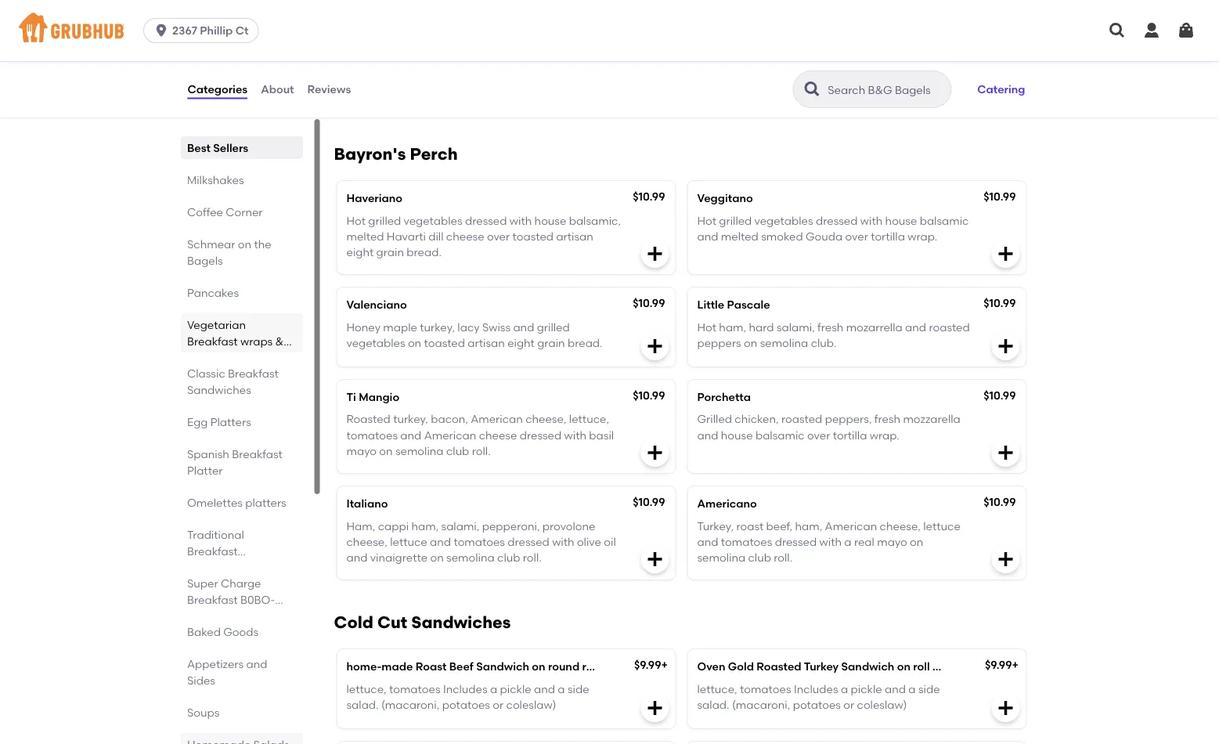 Task type: locate. For each thing, give the bounding box(es) containing it.
0 horizontal spatial includes
[[443, 682, 488, 696]]

toasted
[[347, 67, 388, 80], [698, 67, 739, 80], [513, 230, 554, 243], [424, 336, 465, 350]]

coffee corner
[[187, 205, 263, 219]]

veggitano
[[698, 192, 754, 205]]

peppers,
[[826, 413, 872, 426]]

oven gold roasted turkey sandwich on roll or wrap
[[698, 660, 975, 674]]

0 horizontal spatial grain
[[377, 246, 404, 259]]

0 horizontal spatial wrap
[[616, 660, 643, 674]]

chicken, inside grilled chicken, roasted peppers, fresh mozzarella and house balsamic over tortilla wrap.
[[735, 413, 779, 426]]

vegetables inside 'hot grilled vegetables dressed with house balsamic, melted havarti dill cheese over toasted artisan eight grain bread.'
[[404, 214, 463, 227]]

chicken, down sandwich
[[513, 67, 557, 80]]

sauce down "crispy"
[[465, 82, 497, 96]]

over inside 'hot grilled vegetables dressed with house balsamic and melted smoked gouda over tortilla wrap.'
[[846, 230, 869, 243]]

sandwiches
[[187, 351, 250, 364]]

sandwich
[[477, 660, 530, 674], [842, 660, 895, 674]]

cut
[[378, 613, 408, 633]]

categories button
[[187, 61, 249, 118]]

of
[[814, 67, 825, 80]]

melted down san
[[523, 82, 561, 96]]

milkshakes tab
[[187, 172, 297, 188]]

egg platters
[[187, 415, 251, 429]]

0 horizontal spatial coleslaw)
[[507, 698, 557, 712]]

breakfast for traditional
[[187, 545, 237, 558]]

0 horizontal spatial fresh
[[818, 320, 844, 334]]

0 horizontal spatial salami,
[[442, 519, 480, 533]]

cheese, inside "turkey, roast beef, ham, american cheese, lettuce and tomatoes dressed with a real mayo on semolina club roll."
[[880, 519, 921, 533]]

1 $9.99 + from the left
[[635, 659, 668, 672]]

turkey, roast beef, ham, american cheese, lettuce and tomatoes dressed with a real mayo on semolina club roll.
[[698, 519, 961, 564]]

vegetables up smoked at top
[[755, 214, 814, 227]]

chicken,
[[513, 67, 557, 80], [735, 413, 779, 426]]

1 + from the left
[[662, 659, 668, 672]]

salami, up club.
[[777, 320, 815, 334]]

0 vertical spatial roasted
[[930, 320, 971, 334]]

fresh inside grilled chicken, roasted peppers, fresh mozzarella and house balsamic over tortilla wrap.
[[875, 413, 901, 426]]

2 coleslaw) from the left
[[858, 698, 908, 712]]

schmear on the bagels tab
[[187, 236, 297, 269]]

lettuce, down home-
[[347, 682, 387, 696]]

1 horizontal spatial +
[[1013, 659, 1019, 672]]

2 lettuce, tomatoes includes a pickle and a side salad. (macaroni, potatoes or coleslaw) from the left
[[698, 682, 941, 712]]

over down the peppers, at the bottom right
[[808, 429, 831, 442]]

gold
[[729, 660, 755, 674]]

1 horizontal spatial $9.99 +
[[986, 659, 1019, 672]]

turkey, down mangio
[[393, 413, 428, 426]]

tec-
[[212, 577, 239, 591]]

(macaroni,
[[382, 698, 440, 712], [733, 698, 791, 712]]

hot down "veggitano"
[[698, 214, 717, 227]]

0 horizontal spatial eight
[[347, 246, 374, 259]]

chicken, down porchetta at right
[[735, 413, 779, 426]]

$10.99 for ham, cappi ham, salami, pepperoni, provolone cheese, lettuce and tomatoes dressed with olive oil and vinaigrette on semolina club roll.
[[633, 496, 666, 509]]

lettuce, tomatoes includes a pickle and a side salad. (macaroni, potatoes or coleslaw) down turkey
[[698, 682, 941, 712]]

1 horizontal spatial house
[[721, 429, 753, 442]]

1 horizontal spatial club
[[498, 551, 521, 564]]

1 horizontal spatial grilled
[[537, 320, 570, 334]]

1 $9.99 from the left
[[635, 659, 662, 672]]

1 vertical spatial balsamic
[[756, 429, 805, 442]]

cheese inside 'hot grilled vegetables dressed with house balsamic, melted havarti dill cheese over toasted artisan eight grain bread.'
[[447, 230, 485, 243]]

svg image for ham, cappi ham, salami, pepperoni, provolone cheese, lettuce and tomatoes dressed with olive oil and vinaigrette on semolina club roll.
[[646, 550, 665, 569]]

0 horizontal spatial lettuce
[[390, 535, 428, 549]]

breakfast down egg platters tab at the bottom of the page
[[232, 447, 282, 461]]

roll. inside "turkey, roast beef, ham, american cheese, lettuce and tomatoes dressed with a real mayo on semolina club roll."
[[774, 551, 793, 564]]

club down roast
[[749, 551, 772, 564]]

hot for hot grilled vegetables dressed with house balsamic and melted smoked gouda over tortilla wrap.
[[698, 214, 717, 227]]

havarti
[[387, 230, 426, 243]]

1 horizontal spatial lettuce,
[[569, 413, 610, 426]]

semolina down pepperoni,
[[447, 551, 495, 564]]

over right gouda
[[846, 230, 869, 243]]

roasted down ti mangio
[[347, 413, 391, 426]]

0 vertical spatial balsamic
[[920, 214, 970, 227]]

2367 phillip ct button
[[143, 18, 265, 43]]

roasted inside grilled chicken, roasted peppers, fresh mozzarella and house balsamic over tortilla wrap.
[[782, 413, 823, 426]]

sauce
[[828, 67, 860, 80], [465, 82, 497, 96]]

balsamic
[[920, 214, 970, 227], [756, 429, 805, 442]]

0 horizontal spatial $9.99
[[635, 659, 662, 672]]

lettuce, tomatoes includes a pickle and a side salad. (macaroni, potatoes or coleslaw) for beef
[[347, 682, 590, 712]]

0 horizontal spatial sauce
[[465, 82, 497, 96]]

appetizers
[[187, 657, 243, 671]]

melted down "veggitano"
[[721, 230, 759, 243]]

american right bacon,
[[471, 413, 523, 426]]

house inside 'hot grilled vegetables dressed with house balsamic, melted havarti dill cheese over toasted artisan eight grain bread.'
[[535, 214, 567, 227]]

ham, up peppers
[[720, 320, 747, 334]]

grilled
[[698, 413, 733, 426]]

0 vertical spatial mayo
[[347, 445, 377, 458]]

2 $9.99 + from the left
[[986, 659, 1019, 672]]

eight down swiss at the top of page
[[508, 336, 535, 350]]

0 horizontal spatial lettuce, tomatoes includes a pickle and a side salad. (macaroni, potatoes or coleslaw)
[[347, 682, 590, 712]]

hot inside 'hot grilled vegetables dressed with house balsamic, melted havarti dill cheese over toasted artisan eight grain bread.'
[[347, 214, 366, 227]]

sandwiches up beef on the left of the page
[[412, 613, 511, 633]]

semolina down hard
[[761, 336, 809, 350]]

1 horizontal spatial salad.
[[698, 698, 730, 712]]

hot inside 'hot grilled vegetables dressed with house balsamic and melted smoked gouda over tortilla wrap.'
[[698, 214, 717, 227]]

$10.99 for hot ham, hard salami, fresh mozarrella and roasted peppers on semolina club.
[[984, 297, 1017, 310]]

breakfast inside traditional breakfast sandwiches. bec- sec-tec-blt
[[187, 545, 237, 558]]

1 horizontal spatial sauce
[[828, 67, 860, 80]]

1 horizontal spatial fresh
[[875, 413, 901, 426]]

cheese, inside ham, cappi ham, salami, pepperoni, provolone cheese, lettuce and tomatoes dressed with olive oil and vinaigrette on semolina club roll.
[[347, 535, 388, 549]]

0 vertical spatial chicken,
[[513, 67, 557, 80]]

0 horizontal spatial potatoes
[[442, 698, 490, 712]]

lettuce, tomatoes includes a pickle and a side salad. (macaroni, potatoes or coleslaw) down beef on the left of the page
[[347, 682, 590, 712]]

breakfast down traditional
[[187, 545, 237, 558]]

semolina inside ham, cappi ham, salami, pepperoni, provolone cheese, lettuce and tomatoes dressed with olive oil and vinaigrette on semolina club roll.
[[447, 551, 495, 564]]

2 pickle from the left
[[851, 682, 883, 696]]

corner
[[226, 205, 263, 219]]

mozzarella
[[564, 82, 621, 96], [904, 413, 961, 426]]

0 horizontal spatial club
[[447, 445, 470, 458]]

1 lettuce, tomatoes includes a pickle and a side salad. (macaroni, potatoes or coleslaw) from the left
[[347, 682, 590, 712]]

made
[[382, 660, 413, 674]]

(macaroni, down gold
[[733, 698, 791, 712]]

grilled right swiss at the top of page
[[537, 320, 570, 334]]

swiss
[[483, 320, 511, 334]]

ham, right cappi
[[412, 519, 439, 533]]

2 horizontal spatial ham,
[[796, 519, 823, 533]]

ham, right beef,
[[796, 519, 823, 533]]

side for round
[[568, 682, 590, 696]]

0 horizontal spatial cheese,
[[347, 535, 388, 549]]

roasted inside hot ham, hard salami, fresh mozarrella and roasted peppers on semolina club.
[[930, 320, 971, 334]]

0 vertical spatial fresh
[[818, 320, 844, 334]]

includes down beef on the left of the page
[[443, 682, 488, 696]]

cheese inside an upscale chicken parmesan sandwich recipe with toasted semolina bread, crispy chicken, san marzano style tomato sauce and melted mozzarella cheese
[[347, 98, 385, 112]]

sandwiches down the classic
[[187, 383, 251, 396]]

(macaroni, for roasted
[[733, 698, 791, 712]]

reviews button
[[307, 61, 352, 118]]

roasted right mozarrella
[[930, 320, 971, 334]]

vegetables inside 'hot grilled vegetables dressed with house balsamic and melted smoked gouda over tortilla wrap.'
[[755, 214, 814, 227]]

roll. inside ham, cappi ham, salami, pepperoni, provolone cheese, lettuce and tomatoes dressed with olive oil and vinaigrette on semolina club roll.
[[523, 551, 542, 564]]

fresh inside hot ham, hard salami, fresh mozarrella and roasted peppers on semolina club.
[[818, 320, 844, 334]]

dressed inside ham, cappi ham, salami, pepperoni, provolone cheese, lettuce and tomatoes dressed with olive oil and vinaigrette on semolina club roll.
[[508, 535, 550, 549]]

0 horizontal spatial sandwiches
[[187, 383, 251, 396]]

0 horizontal spatial roasted
[[347, 413, 391, 426]]

about button
[[260, 61, 295, 118]]

hot up peppers
[[698, 320, 717, 334]]

toasted inside 'hot grilled vegetables dressed with house balsamic, melted havarti dill cheese over toasted artisan eight grain bread.'
[[513, 230, 554, 243]]

grilled for havarti
[[369, 214, 401, 227]]

fresh up club.
[[818, 320, 844, 334]]

traditional
[[187, 528, 244, 541]]

pancakes
[[187, 286, 239, 299]]

2 horizontal spatial house
[[886, 214, 918, 227]]

tortilla right gouda
[[871, 230, 906, 243]]

american down bacon,
[[424, 429, 477, 442]]

1 horizontal spatial side
[[919, 682, 941, 696]]

1 horizontal spatial sandwich
[[842, 660, 895, 674]]

mayo right real
[[878, 535, 908, 549]]

house for tortilla
[[886, 214, 918, 227]]

tomatoes inside "turkey, roast beef, ham, american cheese, lettuce and tomatoes dressed with a real mayo on semolina club roll."
[[721, 535, 773, 549]]

0 vertical spatial roasted
[[347, 413, 391, 426]]

mayo inside "turkey, roast beef, ham, american cheese, lettuce and tomatoes dressed with a real mayo on semolina club roll."
[[878, 535, 908, 549]]

dressed inside "turkey, roast beef, ham, american cheese, lettuce and tomatoes dressed with a real mayo on semolina club roll."
[[775, 535, 817, 549]]

1 salad. from the left
[[347, 698, 379, 712]]

0 horizontal spatial roll.
[[472, 445, 491, 458]]

club inside "turkey, roast beef, ham, american cheese, lettuce and tomatoes dressed with a real mayo on semolina club roll."
[[749, 551, 772, 564]]

mayo up italiano on the left bottom of page
[[347, 445, 377, 458]]

1 horizontal spatial includes
[[794, 682, 839, 696]]

pickle down home-made roast beef sandwich on  round roll or wrap
[[500, 682, 532, 696]]

0 vertical spatial cheese,
[[526, 413, 567, 426]]

house inside grilled chicken, roasted peppers, fresh mozzarella and house balsamic over tortilla wrap.
[[721, 429, 753, 442]]

$10.99 for hot grilled vegetables dressed with house balsamic and melted smoked gouda over tortilla wrap.
[[984, 190, 1017, 203]]

tortilla down the peppers, at the bottom right
[[833, 429, 868, 442]]

1 horizontal spatial wrap.
[[908, 230, 938, 243]]

$10.99 for roasted turkey, bacon, american cheese, lettuce, tomatoes and american cheese dressed with basil mayo on semolina club roll.
[[633, 389, 666, 402]]

breakfast down wraps on the top of the page
[[228, 367, 278, 380]]

1 horizontal spatial bread.
[[568, 336, 603, 350]]

on inside roasted turkey, bacon, american cheese, lettuce, tomatoes and american cheese dressed with basil mayo on semolina club roll.
[[379, 445, 393, 458]]

roll. inside roasted turkey, bacon, american cheese, lettuce, tomatoes and american cheese dressed with basil mayo on semolina club roll.
[[472, 445, 491, 458]]

0 vertical spatial wrap.
[[908, 230, 938, 243]]

american inside "turkey, roast beef, ham, american cheese, lettuce and tomatoes dressed with a real mayo on semolina club roll."
[[826, 519, 878, 533]]

0 horizontal spatial roll
[[583, 660, 599, 674]]

melted inside an upscale chicken parmesan sandwich recipe with toasted semolina bread, crispy chicken, san marzano style tomato sauce and melted mozzarella cheese
[[523, 82, 561, 96]]

spanish breakfast platter tab
[[187, 446, 297, 479]]

porchetta
[[698, 391, 751, 404]]

roll.
[[472, 445, 491, 458], [523, 551, 542, 564], [774, 551, 793, 564]]

eight up the valenciano
[[347, 246, 374, 259]]

seasoned
[[747, 51, 798, 64]]

2 (macaroni, from the left
[[733, 698, 791, 712]]

traditional breakfast sandwiches. bec- sec-tec-blt tab
[[187, 527, 297, 591]]

lettuce, up basil
[[569, 413, 610, 426]]

ham, cappi ham, salami, pepperoni, provolone cheese, lettuce and tomatoes dressed with olive oil and vinaigrette on semolina club roll.
[[347, 519, 616, 564]]

1 roll from the left
[[583, 660, 599, 674]]

2 horizontal spatial lettuce,
[[698, 682, 738, 696]]

coleslaw) down "round"
[[507, 698, 557, 712]]

0 horizontal spatial grilled
[[369, 214, 401, 227]]

cheese
[[886, 67, 924, 80], [347, 98, 385, 112], [447, 230, 485, 243], [479, 429, 517, 442]]

fresh right the peppers, at the bottom right
[[875, 413, 901, 426]]

omelettes platters tab
[[187, 494, 297, 511]]

honey
[[347, 320, 381, 334]]

1 sandwich from the left
[[477, 660, 530, 674]]

1 vertical spatial mayo
[[878, 535, 908, 549]]

coleslaw) down oven gold roasted turkey sandwich on roll or wrap on the bottom of page
[[858, 698, 908, 712]]

roasted
[[347, 413, 391, 426], [757, 660, 802, 674]]

potatoes for beef
[[442, 698, 490, 712]]

0 horizontal spatial roasted
[[782, 413, 823, 426]]

2 salad. from the left
[[698, 698, 730, 712]]

1 vertical spatial american
[[424, 429, 477, 442]]

semolina down turkey,
[[698, 551, 746, 564]]

1 vertical spatial grain
[[538, 336, 565, 350]]

valenciano
[[347, 298, 407, 311]]

0 horizontal spatial artisan
[[468, 336, 505, 350]]

(macaroni, down made
[[382, 698, 440, 712]]

and inside hot ham, hard salami, fresh mozarrella and roasted peppers on semolina club.
[[906, 320, 927, 334]]

$10.99 for turkey, roast beef, ham, american cheese, lettuce and tomatoes dressed with a real mayo on semolina club roll.
[[984, 496, 1017, 509]]

sauce right of
[[828, 67, 860, 80]]

1 horizontal spatial eight
[[508, 336, 535, 350]]

2 sandwich from the left
[[842, 660, 895, 674]]

0 horizontal spatial bread.
[[407, 246, 442, 259]]

1 vertical spatial tortilla
[[833, 429, 868, 442]]

sandwich
[[509, 51, 560, 64]]

grilled inside 'hot grilled vegetables dressed with house balsamic, melted havarti dill cheese over toasted artisan eight grain bread.'
[[369, 214, 401, 227]]

$9.99
[[635, 659, 662, 672], [986, 659, 1013, 672]]

on inside hot ham, hard salami, fresh mozarrella and roasted peppers on semolina club.
[[744, 336, 758, 350]]

potatoes down turkey
[[793, 698, 841, 712]]

grilled inside 'hot grilled vegetables dressed with house balsamic and melted smoked gouda over tortilla wrap.'
[[720, 214, 752, 227]]

artisan down balsamic,
[[557, 230, 594, 243]]

1 vertical spatial sandwiches
[[412, 613, 511, 633]]

includes
[[443, 682, 488, 696], [794, 682, 839, 696]]

tab
[[187, 575, 297, 608], [187, 737, 297, 744]]

1 horizontal spatial chicken,
[[735, 413, 779, 426]]

1 potatoes from the left
[[442, 698, 490, 712]]

2 includes from the left
[[794, 682, 839, 696]]

ham,
[[720, 320, 747, 334], [412, 519, 439, 533], [796, 519, 823, 533]]

1 vertical spatial eight
[[508, 336, 535, 350]]

1 horizontal spatial grain
[[538, 336, 565, 350]]

wraps
[[240, 335, 272, 348]]

grilled for melted
[[720, 214, 752, 227]]

includes down turkey
[[794, 682, 839, 696]]

tab down soups tab
[[187, 737, 297, 744]]

mozzarella inside grilled chicken, roasted peppers, fresh mozzarella and house balsamic over tortilla wrap.
[[904, 413, 961, 426]]

house
[[535, 214, 567, 227], [886, 214, 918, 227], [721, 429, 753, 442]]

vegetables up dill
[[404, 214, 463, 227]]

1 vertical spatial mozzarella
[[904, 413, 961, 426]]

2 $9.99 from the left
[[986, 659, 1013, 672]]

svg image for turkey, roast beef, ham, american cheese, lettuce and tomatoes dressed with a real mayo on semolina club roll.
[[997, 550, 1016, 569]]

2 horizontal spatial melted
[[721, 230, 759, 243]]

over for tortilla
[[846, 230, 869, 243]]

1 horizontal spatial ham,
[[720, 320, 747, 334]]

0 horizontal spatial balsamic
[[756, 429, 805, 442]]

with
[[599, 51, 621, 64], [768, 67, 790, 80], [510, 214, 532, 227], [861, 214, 883, 227], [565, 429, 587, 442], [552, 535, 575, 549], [820, 535, 842, 549]]

0 horizontal spatial $9.99 +
[[635, 659, 668, 672]]

club down bacon,
[[447, 445, 470, 458]]

hot grilled vegetables dressed with house balsamic, melted havarti dill cheese over toasted artisan eight grain bread.
[[347, 214, 621, 259]]

melted down haveriano
[[347, 230, 384, 243]]

0 vertical spatial artisan
[[557, 230, 594, 243]]

dressed inside 'hot grilled vegetables dressed with house balsamic, melted havarti dill cheese over toasted artisan eight grain bread.'
[[465, 214, 507, 227]]

vegetables down honey
[[347, 336, 406, 350]]

bagels
[[187, 254, 223, 267]]

potatoes for turkey
[[793, 698, 841, 712]]

phillip
[[200, 24, 233, 37]]

potatoes down beef on the left of the page
[[442, 698, 490, 712]]

svg image
[[1109, 21, 1128, 40], [1143, 21, 1162, 40], [1178, 21, 1196, 40], [154, 23, 169, 38], [997, 81, 1016, 100], [646, 245, 665, 263], [997, 245, 1016, 263], [646, 444, 665, 462], [997, 444, 1016, 462], [997, 699, 1016, 718]]

american up real
[[826, 519, 878, 533]]

$9.99 for home-made roast beef sandwich on  round roll or wrap
[[635, 659, 662, 672]]

0 vertical spatial tab
[[187, 575, 297, 608]]

1 vertical spatial fresh
[[875, 413, 901, 426]]

semolina inside "turkey, roast beef, ham, american cheese, lettuce and tomatoes dressed with a real mayo on semolina club roll."
[[698, 551, 746, 564]]

roll. for american
[[472, 445, 491, 458]]

or
[[602, 660, 613, 674], [933, 660, 944, 674], [493, 698, 504, 712], [844, 698, 855, 712]]

bacon,
[[431, 413, 468, 426]]

0 vertical spatial lettuce
[[924, 519, 961, 533]]

salami, left pepperoni,
[[442, 519, 480, 533]]

sandwich right beef on the left of the page
[[477, 660, 530, 674]]

turkey, inside roasted turkey, bacon, american cheese, lettuce, tomatoes and american cheese dressed with basil mayo on semolina club roll.
[[393, 413, 428, 426]]

provolone
[[543, 519, 596, 533]]

over right dill
[[487, 230, 510, 243]]

svg image inside 2367 phillip ct "button"
[[154, 23, 169, 38]]

1 horizontal spatial mayo
[[878, 535, 908, 549]]

2 horizontal spatial over
[[846, 230, 869, 243]]

salami, inside ham, cappi ham, salami, pepperoni, provolone cheese, lettuce and tomatoes dressed with olive oil and vinaigrette on semolina club roll.
[[442, 519, 480, 533]]

grilled down "veggitano"
[[720, 214, 752, 227]]

artisan down swiss at the top of page
[[468, 336, 505, 350]]

cheese,
[[526, 413, 567, 426], [880, 519, 921, 533], [347, 535, 388, 549]]

mangio
[[359, 391, 400, 404]]

and inside grilled chicken, roasted peppers, fresh mozzarella and house balsamic over tortilla wrap.
[[698, 429, 719, 442]]

roasted left the peppers, at the bottom right
[[782, 413, 823, 426]]

salami, for pepperoni,
[[442, 519, 480, 533]]

1 coleslaw) from the left
[[507, 698, 557, 712]]

breakfast down vegetarian
[[187, 335, 237, 348]]

turkey, left lacy
[[420, 320, 455, 334]]

salad. down home-
[[347, 698, 379, 712]]

coleslaw)
[[507, 698, 557, 712], [858, 698, 908, 712]]

sandwiches.
[[187, 561, 254, 574]]

vegetables for dill
[[404, 214, 463, 227]]

fresh for club.
[[818, 320, 844, 334]]

1 horizontal spatial mozzarella
[[904, 413, 961, 426]]

hot
[[347, 214, 366, 227], [698, 214, 717, 227], [698, 320, 717, 334]]

salad. down oven
[[698, 698, 730, 712]]

1 vertical spatial artisan
[[468, 336, 505, 350]]

svg image
[[646, 337, 665, 356], [997, 337, 1016, 356], [646, 550, 665, 569], [997, 550, 1016, 569], [646, 699, 665, 718]]

1 vertical spatial roasted
[[782, 413, 823, 426]]

svg image for lettuce, tomatoes includes a pickle and a side salad. (macaroni, potatoes or coleslaw)
[[646, 699, 665, 718]]

over inside 'hot grilled vegetables dressed with house balsamic, melted havarti dill cheese over toasted artisan eight grain bread.'
[[487, 230, 510, 243]]

egg platters tab
[[187, 414, 297, 430]]

0 vertical spatial salami,
[[777, 320, 815, 334]]

roll. for tomatoes
[[774, 551, 793, 564]]

2 horizontal spatial club
[[749, 551, 772, 564]]

vegetables inside honey maple turkey, lacy swiss and grilled vegetables on toasted artisan eight grain bread.
[[347, 336, 406, 350]]

roasted right gold
[[757, 660, 802, 674]]

1 wrap from the left
[[616, 660, 643, 674]]

an upscale chicken parmesan sandwich recipe with toasted semolina bread, crispy chicken, san marzano style tomato sauce and melted mozzarella cheese button
[[337, 18, 676, 112]]

club down pepperoni,
[[498, 551, 521, 564]]

with inside roasted turkey, bacon, american cheese, lettuce, tomatoes and american cheese dressed with basil mayo on semolina club roll.
[[565, 429, 587, 442]]

2 horizontal spatial cheese,
[[880, 519, 921, 533]]

semolina inside an upscale chicken parmesan sandwich recipe with toasted semolina bread, crispy chicken, san marzano style tomato sauce and melted mozzarella cheese
[[390, 67, 439, 80]]

sec-
[[187, 577, 212, 591]]

roll
[[583, 660, 599, 674], [914, 660, 931, 674]]

+
[[662, 659, 668, 672], [1013, 659, 1019, 672]]

0 vertical spatial tortilla
[[871, 230, 906, 243]]

1 horizontal spatial $9.99
[[986, 659, 1013, 672]]

pickle down oven gold roasted turkey sandwich on roll or wrap on the bottom of page
[[851, 682, 883, 696]]

semolina
[[390, 67, 439, 80], [761, 336, 809, 350], [396, 445, 444, 458], [447, 551, 495, 564], [698, 551, 746, 564]]

2 potatoes from the left
[[793, 698, 841, 712]]

pickle
[[500, 682, 532, 696], [851, 682, 883, 696]]

1 vertical spatial cheese,
[[880, 519, 921, 533]]

1 horizontal spatial roasted
[[757, 660, 802, 674]]

0 horizontal spatial salad.
[[347, 698, 379, 712]]

1 vertical spatial tab
[[187, 737, 297, 744]]

mayo inside roasted turkey, bacon, american cheese, lettuce, tomatoes and american cheese dressed with basil mayo on semolina club roll.
[[347, 445, 377, 458]]

semolina inside hot ham, hard salami, fresh mozarrella and roasted peppers on semolina club.
[[761, 336, 809, 350]]

best sellers
[[187, 141, 248, 154]]

1 horizontal spatial coleslaw)
[[858, 698, 908, 712]]

1 (macaroni, from the left
[[382, 698, 440, 712]]

0 horizontal spatial over
[[487, 230, 510, 243]]

baked
[[187, 625, 220, 639]]

breakfast inside spanish breakfast platter
[[232, 447, 282, 461]]

hot for hot grilled vegetables dressed with house balsamic, melted havarti dill cheese over toasted artisan eight grain bread.
[[347, 214, 366, 227]]

0 horizontal spatial mozzarella
[[564, 82, 621, 96]]

1 horizontal spatial potatoes
[[793, 698, 841, 712]]

1 horizontal spatial roll.
[[523, 551, 542, 564]]

grain inside 'hot grilled vegetables dressed with house balsamic, melted havarti dill cheese over toasted artisan eight grain bread.'
[[377, 246, 404, 259]]

0 horizontal spatial lettuce,
[[347, 682, 387, 696]]

0 vertical spatial eight
[[347, 246, 374, 259]]

2 side from the left
[[919, 682, 941, 696]]

semolina up style
[[390, 67, 439, 80]]

1 horizontal spatial roll
[[914, 660, 931, 674]]

tortilla inside 'hot grilled vegetables dressed with house balsamic and melted smoked gouda over tortilla wrap.'
[[871, 230, 906, 243]]

1 horizontal spatial artisan
[[557, 230, 594, 243]]

little
[[698, 298, 725, 311]]

1 pickle from the left
[[500, 682, 532, 696]]

1 vertical spatial turkey,
[[393, 413, 428, 426]]

pickle for beef
[[500, 682, 532, 696]]

1 vertical spatial chicken,
[[735, 413, 779, 426]]

grilled down haveriano
[[369, 214, 401, 227]]

semolina down bacon,
[[396, 445, 444, 458]]

2 horizontal spatial grilled
[[720, 214, 752, 227]]

2 + from the left
[[1013, 659, 1019, 672]]

1 horizontal spatial balsamic
[[920, 214, 970, 227]]

spanish breakfast platter
[[187, 447, 282, 477]]

roasted turkey, bacon, american cheese, lettuce, tomatoes and american cheese dressed with basil mayo on semolina club roll.
[[347, 413, 614, 458]]

on inside "turkey, roast beef, ham, american cheese, lettuce and tomatoes dressed with a real mayo on semolina club roll."
[[911, 535, 924, 549]]

1 horizontal spatial wrap
[[947, 660, 975, 674]]

1 horizontal spatial lettuce, tomatoes includes a pickle and a side salad. (macaroni, potatoes or coleslaw)
[[698, 682, 941, 712]]

1 includes from the left
[[443, 682, 488, 696]]

perch
[[410, 144, 458, 164]]

club inside ham, cappi ham, salami, pepperoni, provolone cheese, lettuce and tomatoes dressed with olive oil and vinaigrette on semolina club roll.
[[498, 551, 521, 564]]

and
[[862, 67, 884, 80], [500, 82, 521, 96], [698, 230, 719, 243], [514, 320, 535, 334], [906, 320, 927, 334], [401, 429, 422, 442], [698, 429, 719, 442], [430, 535, 451, 549], [698, 535, 719, 549], [347, 551, 368, 564], [246, 657, 267, 671], [534, 682, 555, 696], [885, 682, 907, 696]]

bread. inside honey maple turkey, lacy swiss and grilled vegetables on toasted artisan eight grain bread.
[[568, 336, 603, 350]]

mozarrella
[[847, 320, 903, 334]]

salami, for fresh
[[777, 320, 815, 334]]

pascale
[[728, 298, 771, 311]]

sandwich right turkey
[[842, 660, 895, 674]]

1 side from the left
[[568, 682, 590, 696]]

club.
[[811, 336, 837, 350]]

2367 phillip ct
[[172, 24, 249, 37]]

1 horizontal spatial salami,
[[777, 320, 815, 334]]

house inside 'hot grilled vegetables dressed with house balsamic and melted smoked gouda over tortilla wrap.'
[[886, 214, 918, 227]]

lettuce, down oven
[[698, 682, 738, 696]]

club inside roasted turkey, bacon, american cheese, lettuce, tomatoes and american cheese dressed with basil mayo on semolina club roll.
[[447, 445, 470, 458]]

on
[[935, 51, 948, 64], [238, 237, 251, 251], [408, 336, 422, 350], [744, 336, 758, 350], [379, 445, 393, 458], [911, 535, 924, 549], [431, 551, 444, 564], [532, 660, 546, 674], [898, 660, 911, 674]]

mayo for lettuce
[[878, 535, 908, 549]]

wrap. inside grilled chicken, roasted peppers, fresh mozzarella and house balsamic over tortilla wrap.
[[870, 429, 900, 442]]

tab down sandwiches.
[[187, 575, 297, 608]]

hot down haveriano
[[347, 214, 366, 227]]

0 horizontal spatial wrap.
[[870, 429, 900, 442]]

$9.99 for oven gold roasted turkey sandwich on roll or wrap
[[986, 659, 1013, 672]]

side
[[568, 682, 590, 696], [919, 682, 941, 696]]

mayo for tomatoes
[[347, 445, 377, 458]]

0 horizontal spatial pickle
[[500, 682, 532, 696]]

lettuce,
[[569, 413, 610, 426], [347, 682, 387, 696], [698, 682, 738, 696]]

cheese, inside roasted turkey, bacon, american cheese, lettuce, tomatoes and american cheese dressed with basil mayo on semolina club roll.
[[526, 413, 567, 426]]

tomatoes
[[347, 429, 398, 442], [454, 535, 505, 549], [721, 535, 773, 549], [389, 682, 441, 696], [740, 682, 792, 696]]

0 horizontal spatial mayo
[[347, 445, 377, 458]]



Task type: describe. For each thing, give the bounding box(es) containing it.
crispy
[[479, 67, 510, 80]]

bec-
[[256, 561, 283, 574]]

cold
[[334, 613, 374, 633]]

reviews
[[308, 83, 351, 96]]

and inside "perfectly seasoned cheesy meatballs served on a toasted hero with lots of sauce and cheese"
[[862, 67, 884, 80]]

$10.99 for hot grilled vegetables dressed with house balsamic, melted havarti dill cheese over toasted artisan eight grain bread.
[[633, 190, 666, 203]]

grilled chicken, roasted peppers, fresh mozzarella and house balsamic over tortilla wrap.
[[698, 413, 961, 442]]

1 tab from the top
[[187, 575, 297, 608]]

tomatoes inside roasted turkey, bacon, american cheese, lettuce, tomatoes and american cheese dressed with basil mayo on semolina club roll.
[[347, 429, 398, 442]]

turkey, inside honey maple turkey, lacy swiss and grilled vegetables on toasted artisan eight grain bread.
[[420, 320, 455, 334]]

perfectly
[[698, 51, 744, 64]]

&
[[275, 335, 283, 348]]

with inside ham, cappi ham, salami, pepperoni, provolone cheese, lettuce and tomatoes dressed with olive oil and vinaigrette on semolina club roll.
[[552, 535, 575, 549]]

artisan inside 'hot grilled vegetables dressed with house balsamic, melted havarti dill cheese over toasted artisan eight grain bread.'
[[557, 230, 594, 243]]

and inside honey maple turkey, lacy swiss and grilled vegetables on toasted artisan eight grain bread.
[[514, 320, 535, 334]]

ham, inside ham, cappi ham, salami, pepperoni, provolone cheese, lettuce and tomatoes dressed with olive oil and vinaigrette on semolina club roll.
[[412, 519, 439, 533]]

lettuce, inside roasted turkey, bacon, american cheese, lettuce, tomatoes and american cheese dressed with basil mayo on semolina club roll.
[[569, 413, 610, 426]]

club for roasted
[[447, 445, 470, 458]]

parmesan
[[452, 51, 507, 64]]

hero
[[741, 67, 766, 80]]

honey maple turkey, lacy swiss and grilled vegetables on toasted artisan eight grain bread.
[[347, 320, 603, 350]]

on inside schmear on the bagels
[[238, 237, 251, 251]]

2367
[[172, 24, 197, 37]]

breakfast for spanish
[[232, 447, 282, 461]]

includes for beef
[[443, 682, 488, 696]]

vegetables for smoked
[[755, 214, 814, 227]]

ti
[[347, 391, 356, 404]]

a inside "perfectly seasoned cheesy meatballs served on a toasted hero with lots of sauce and cheese"
[[951, 51, 958, 64]]

served
[[897, 51, 932, 64]]

$10.99 for grilled chicken, roasted peppers, fresh mozzarella and house balsamic over tortilla wrap.
[[984, 389, 1017, 402]]

balsamic inside 'hot grilled vegetables dressed with house balsamic and melted smoked gouda over tortilla wrap.'
[[920, 214, 970, 227]]

tomatoes inside ham, cappi ham, salami, pepperoni, provolone cheese, lettuce and tomatoes dressed with olive oil and vinaigrette on semolina club roll.
[[454, 535, 505, 549]]

with inside 'hot grilled vegetables dressed with house balsamic, melted havarti dill cheese over toasted artisan eight grain bread.'
[[510, 214, 532, 227]]

best sellers tab
[[187, 139, 297, 156]]

eight inside honey maple turkey, lacy swiss and grilled vegetables on toasted artisan eight grain bread.
[[508, 336, 535, 350]]

fresh for wrap.
[[875, 413, 901, 426]]

+ for home-made roast beef sandwich on  round roll or wrap
[[662, 659, 668, 672]]

upscale
[[364, 51, 406, 64]]

perfectly seasoned cheesy meatballs served on a toasted hero with lots of sauce and cheese button
[[688, 18, 1027, 111]]

vegetarian
[[187, 318, 246, 331]]

appetizers and sides tab
[[187, 656, 297, 689]]

cheese inside roasted turkey, bacon, american cheese, lettuce, tomatoes and american cheese dressed with basil mayo on semolina club roll.
[[479, 429, 517, 442]]

cheesy
[[801, 51, 838, 64]]

wrap. inside 'hot grilled vegetables dressed with house balsamic and melted smoked gouda over tortilla wrap.'
[[908, 230, 938, 243]]

oven
[[698, 660, 726, 674]]

sauce inside "perfectly seasoned cheesy meatballs served on a toasted hero with lots of sauce and cheese"
[[828, 67, 860, 80]]

roast
[[416, 660, 447, 674]]

+ for oven gold roasted turkey sandwich on roll or wrap
[[1013, 659, 1019, 672]]

tomato
[[423, 82, 462, 96]]

balsamic,
[[569, 214, 621, 227]]

round
[[548, 660, 580, 674]]

an upscale chicken parmesan sandwich recipe with toasted semolina bread, crispy chicken, san marzano style tomato sauce and melted mozzarella cheese
[[347, 51, 621, 112]]

coffee corner tab
[[187, 204, 297, 220]]

little pascale
[[698, 298, 771, 311]]

side for roll
[[919, 682, 941, 696]]

lettuce, for home-made roast beef sandwich on  round roll or wrap
[[347, 682, 387, 696]]

haveriano
[[347, 192, 403, 205]]

omelettes platters
[[187, 496, 286, 509]]

and inside 'hot grilled vegetables dressed with house balsamic and melted smoked gouda over tortilla wrap.'
[[698, 230, 719, 243]]

baked goods
[[187, 625, 258, 639]]

2 wrap from the left
[[947, 660, 975, 674]]

beef
[[450, 660, 474, 674]]

on inside honey maple turkey, lacy swiss and grilled vegetables on toasted artisan eight grain bread.
[[408, 336, 422, 350]]

style
[[396, 82, 420, 96]]

with inside "turkey, roast beef, ham, american cheese, lettuce and tomatoes dressed with a real mayo on semolina club roll."
[[820, 535, 842, 549]]

classic
[[187, 367, 225, 380]]

on inside ham, cappi ham, salami, pepperoni, provolone cheese, lettuce and tomatoes dressed with olive oil and vinaigrette on semolina club roll.
[[431, 551, 444, 564]]

sellers
[[213, 141, 248, 154]]

0 vertical spatial american
[[471, 413, 523, 426]]

on inside "perfectly seasoned cheesy meatballs served on a toasted hero with lots of sauce and cheese"
[[935, 51, 948, 64]]

bayron's
[[334, 144, 406, 164]]

salad. for home-
[[347, 698, 379, 712]]

basil
[[589, 429, 614, 442]]

hot grilled vegetables dressed with house balsamic and melted smoked gouda over tortilla wrap.
[[698, 214, 970, 243]]

ham, inside "turkey, roast beef, ham, american cheese, lettuce and tomatoes dressed with a real mayo on semolina club roll."
[[796, 519, 823, 533]]

ti mangio
[[347, 391, 400, 404]]

ham,
[[347, 519, 376, 533]]

best
[[187, 141, 210, 154]]

olive
[[577, 535, 602, 549]]

pickle for turkey
[[851, 682, 883, 696]]

baked goods tab
[[187, 624, 297, 640]]

club for turkey,
[[749, 551, 772, 564]]

milkshakes
[[187, 173, 244, 186]]

and inside "turkey, roast beef, ham, american cheese, lettuce and tomatoes dressed with a real mayo on semolina club roll."
[[698, 535, 719, 549]]

platter
[[187, 464, 222, 477]]

san
[[560, 67, 580, 80]]

pepperoni,
[[482, 519, 540, 533]]

sandwich for beef
[[477, 660, 530, 674]]

beef,
[[767, 519, 793, 533]]

lettuce, tomatoes includes a pickle and a side salad. (macaroni, potatoes or coleslaw) for turkey
[[698, 682, 941, 712]]

vinaigrette
[[370, 551, 428, 564]]

dill
[[429, 230, 444, 243]]

with inside an upscale chicken parmesan sandwich recipe with toasted semolina bread, crispy chicken, san marzano style tomato sauce and melted mozzarella cheese
[[599, 51, 621, 64]]

chicken, inside an upscale chicken parmesan sandwich recipe with toasted semolina bread, crispy chicken, san marzano style tomato sauce and melted mozzarella cheese
[[513, 67, 557, 80]]

grilled inside honey maple turkey, lacy swiss and grilled vegetables on toasted artisan eight grain bread.
[[537, 320, 570, 334]]

sandwiches inside vegetarian breakfast wraps & sandwiches classic  breakfast sandwiches
[[187, 383, 251, 396]]

bread,
[[441, 67, 476, 80]]

pancakes tab
[[187, 284, 297, 301]]

roast
[[737, 519, 764, 533]]

real
[[855, 535, 875, 549]]

$9.99 + for oven gold roasted turkey sandwich on roll or wrap
[[986, 659, 1019, 672]]

toasted inside "perfectly seasoned cheesy meatballs served on a toasted hero with lots of sauce and cheese"
[[698, 67, 739, 80]]

and inside appetizers and sides
[[246, 657, 267, 671]]

omelettes
[[187, 496, 242, 509]]

schmear on the bagels
[[187, 237, 271, 267]]

sauce inside an upscale chicken parmesan sandwich recipe with toasted semolina bread, crispy chicken, san marzano style tomato sauce and melted mozzarella cheese
[[465, 82, 497, 96]]

lettuce, for oven gold roasted turkey sandwich on roll or wrap
[[698, 682, 738, 696]]

soups tab
[[187, 704, 297, 721]]

mozzarella inside an upscale chicken parmesan sandwich recipe with toasted semolina bread, crispy chicken, san marzano style tomato sauce and melted mozzarella cheese
[[564, 82, 621, 96]]

roasted inside roasted turkey, bacon, american cheese, lettuce, tomatoes and american cheese dressed with basil mayo on semolina club roll.
[[347, 413, 391, 426]]

2 tab from the top
[[187, 737, 297, 744]]

lettuce inside "turkey, roast beef, ham, american cheese, lettuce and tomatoes dressed with a real mayo on semolina club roll."
[[924, 519, 961, 533]]

bread. inside 'hot grilled vegetables dressed with house balsamic, melted havarti dill cheese over toasted artisan eight grain bread.'
[[407, 246, 442, 259]]

peppers
[[698, 336, 742, 350]]

appetizers and sides
[[187, 657, 267, 687]]

with inside "perfectly seasoned cheesy meatballs served on a toasted hero with lots of sauce and cheese"
[[768, 67, 790, 80]]

breakfast for vegetarian
[[187, 335, 237, 348]]

includes for turkey
[[794, 682, 839, 696]]

an
[[347, 51, 361, 64]]

cold cut sandwiches
[[334, 613, 511, 633]]

gouda
[[806, 230, 843, 243]]

toasted inside an upscale chicken parmesan sandwich recipe with toasted semolina bread, crispy chicken, san marzano style tomato sauce and melted mozzarella cheese
[[347, 67, 388, 80]]

balsamic inside grilled chicken, roasted peppers, fresh mozzarella and house balsamic over tortilla wrap.
[[756, 429, 805, 442]]

platters
[[245, 496, 286, 509]]

ham, inside hot ham, hard salami, fresh mozarrella and roasted peppers on semolina club.
[[720, 320, 747, 334]]

lettuce inside ham, cappi ham, salami, pepperoni, provolone cheese, lettuce and tomatoes dressed with olive oil and vinaigrette on semolina club roll.
[[390, 535, 428, 549]]

coleslaw) for roll
[[858, 698, 908, 712]]

catering
[[978, 83, 1026, 96]]

main navigation navigation
[[0, 0, 1220, 61]]

house for toasted
[[535, 214, 567, 227]]

svg image for honey maple turkey, lacy swiss and grilled vegetables on toasted artisan eight grain bread.
[[646, 337, 665, 356]]

bayron's perch
[[334, 144, 458, 164]]

recipe
[[563, 51, 597, 64]]

marzano
[[347, 82, 393, 96]]

tortilla inside grilled chicken, roasted peppers, fresh mozzarella and house balsamic over tortilla wrap.
[[833, 429, 868, 442]]

vegetarian breakfast wraps & sandwiches tab
[[187, 317, 297, 364]]

lacy
[[458, 320, 480, 334]]

hot ham, hard salami, fresh mozarrella and roasted peppers on semolina club.
[[698, 320, 971, 350]]

eight inside 'hot grilled vegetables dressed with house balsamic, melted havarti dill cheese over toasted artisan eight grain bread.'
[[347, 246, 374, 259]]

svg image for hot ham, hard salami, fresh mozarrella and roasted peppers on semolina club.
[[997, 337, 1016, 356]]

oil
[[604, 535, 616, 549]]

blt
[[239, 577, 258, 591]]

search icon image
[[803, 80, 822, 99]]

cheese inside "perfectly seasoned cheesy meatballs served on a toasted hero with lots of sauce and cheese"
[[886, 67, 924, 80]]

toasted inside honey maple turkey, lacy swiss and grilled vegetables on toasted artisan eight grain bread.
[[424, 336, 465, 350]]

melted inside 'hot grilled vegetables dressed with house balsamic and melted smoked gouda over tortilla wrap.'
[[721, 230, 759, 243]]

with inside 'hot grilled vegetables dressed with house balsamic and melted smoked gouda over tortilla wrap.'
[[861, 214, 883, 227]]

soups
[[187, 706, 219, 719]]

platters
[[210, 415, 251, 429]]

home-
[[347, 660, 382, 674]]

dressed inside roasted turkey, bacon, american cheese, lettuce, tomatoes and american cheese dressed with basil mayo on semolina club roll.
[[520, 429, 562, 442]]

artisan inside honey maple turkey, lacy swiss and grilled vegetables on toasted artisan eight grain bread.
[[468, 336, 505, 350]]

catering button
[[971, 72, 1033, 107]]

over for toasted
[[487, 230, 510, 243]]

and inside roasted turkey, bacon, american cheese, lettuce, tomatoes and american cheese dressed with basil mayo on semolina club roll.
[[401, 429, 422, 442]]

Search B&G Bagels search field
[[827, 82, 947, 97]]

dressed inside 'hot grilled vegetables dressed with house balsamic and melted smoked gouda over tortilla wrap.'
[[816, 214, 858, 227]]

americano
[[698, 497, 757, 511]]

sandwich for turkey
[[842, 660, 895, 674]]

$10.99 for honey maple turkey, lacy swiss and grilled vegetables on toasted artisan eight grain bread.
[[633, 297, 666, 310]]

$9.99 + for home-made roast beef sandwich on  round roll or wrap
[[635, 659, 668, 672]]

sides
[[187, 674, 215, 687]]

a inside "turkey, roast beef, ham, american cheese, lettuce and tomatoes dressed with a real mayo on semolina club roll."
[[845, 535, 852, 549]]

hot for hot ham, hard salami, fresh mozarrella and roasted peppers on semolina club.
[[698, 320, 717, 334]]

turkey,
[[698, 519, 734, 533]]

coffee
[[187, 205, 223, 219]]

lots
[[793, 67, 812, 80]]

goods
[[223, 625, 258, 639]]

over inside grilled chicken, roasted peppers, fresh mozzarella and house balsamic over tortilla wrap.
[[808, 429, 831, 442]]

schmear
[[187, 237, 235, 251]]

grain inside honey maple turkey, lacy swiss and grilled vegetables on toasted artisan eight grain bread.
[[538, 336, 565, 350]]

spanish
[[187, 447, 229, 461]]

melted inside 'hot grilled vegetables dressed with house balsamic, melted havarti dill cheese over toasted artisan eight grain bread.'
[[347, 230, 384, 243]]

2 roll from the left
[[914, 660, 931, 674]]

salad. for oven
[[698, 698, 730, 712]]

(macaroni, for roast
[[382, 698, 440, 712]]

1 horizontal spatial sandwiches
[[412, 613, 511, 633]]

and inside an upscale chicken parmesan sandwich recipe with toasted semolina bread, crispy chicken, san marzano style tomato sauce and melted mozzarella cheese
[[500, 82, 521, 96]]

semolina inside roasted turkey, bacon, american cheese, lettuce, tomatoes and american cheese dressed with basil mayo on semolina club roll.
[[396, 445, 444, 458]]

perfectly seasoned cheesy meatballs served on a toasted hero with lots of sauce and cheese
[[698, 51, 958, 80]]

classic  breakfast sandwiches tab
[[187, 365, 297, 398]]

coleslaw) for round
[[507, 698, 557, 712]]

traditional breakfast sandwiches. bec- sec-tec-blt
[[187, 528, 283, 591]]



Task type: vqa. For each thing, say whether or not it's contained in the screenshot.
Search Icon
yes



